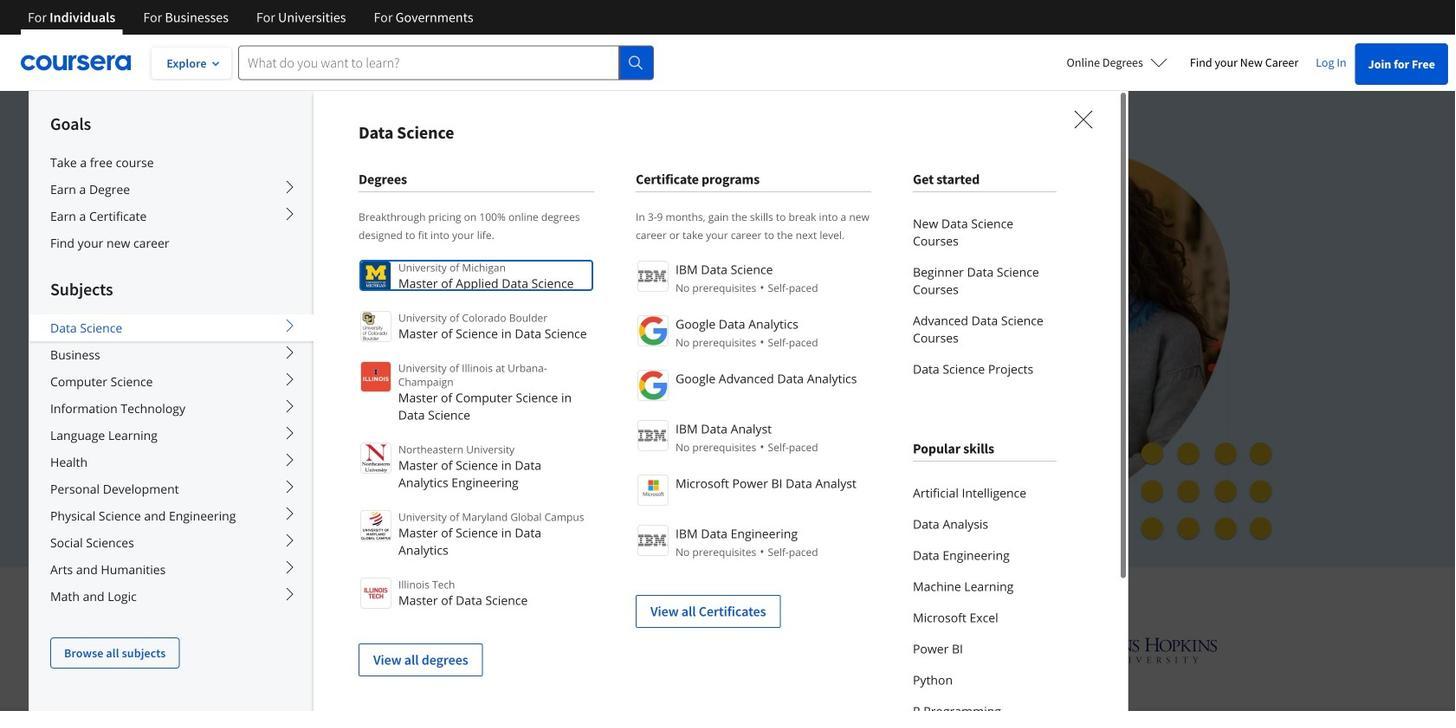 Task type: describe. For each thing, give the bounding box(es) containing it.
1 horizontal spatial list item
[[636, 578, 871, 628]]

What do you want to learn? text field
[[238, 45, 619, 80]]

4 partnername logo image from the top
[[638, 420, 669, 451]]

university of illinois at urbana-champaign image
[[237, 636, 373, 664]]

hec paris image
[[937, 632, 998, 668]]

university of michigan logo image
[[360, 261, 392, 292]]

johns hopkins university image
[[1053, 634, 1218, 666]]

university of maryland global campus logo image
[[360, 510, 392, 541]]

google image
[[565, 634, 658, 666]]

duke university image
[[429, 634, 509, 662]]



Task type: vqa. For each thing, say whether or not it's contained in the screenshot.
show info about module content
no



Task type: locate. For each thing, give the bounding box(es) containing it.
university of michigan image
[[714, 626, 759, 674]]

partnername logo image
[[638, 261, 669, 292], [638, 315, 669, 347], [638, 370, 669, 401], [638, 420, 669, 451], [638, 475, 669, 506], [638, 525, 669, 556]]

list item
[[636, 578, 871, 628], [359, 626, 594, 677]]

illinois tech logo image
[[360, 578, 392, 609]]

1 partnername logo image from the top
[[638, 261, 669, 292]]

list
[[913, 208, 1057, 385], [359, 259, 594, 677], [636, 259, 871, 628], [913, 477, 1057, 711]]

coursera plus image
[[225, 163, 489, 189]]

group
[[29, 90, 1129, 711]]

6 partnername logo image from the top
[[638, 525, 669, 556]]

3 partnername logo image from the top
[[638, 370, 669, 401]]

2 partnername logo image from the top
[[638, 315, 669, 347]]

0 horizontal spatial list item
[[359, 626, 594, 677]]

university of colorado boulder logo image
[[360, 311, 392, 342]]

university of illinois at urbana-champaign logo image
[[360, 361, 391, 392]]

banner navigation
[[14, 0, 487, 35]]

explore menu element
[[29, 91, 314, 669]]

5 partnername logo image from the top
[[638, 475, 669, 506]]

None search field
[[238, 45, 654, 80]]

coursera image
[[21, 49, 131, 76]]

northeastern university  logo image
[[360, 443, 392, 474]]



